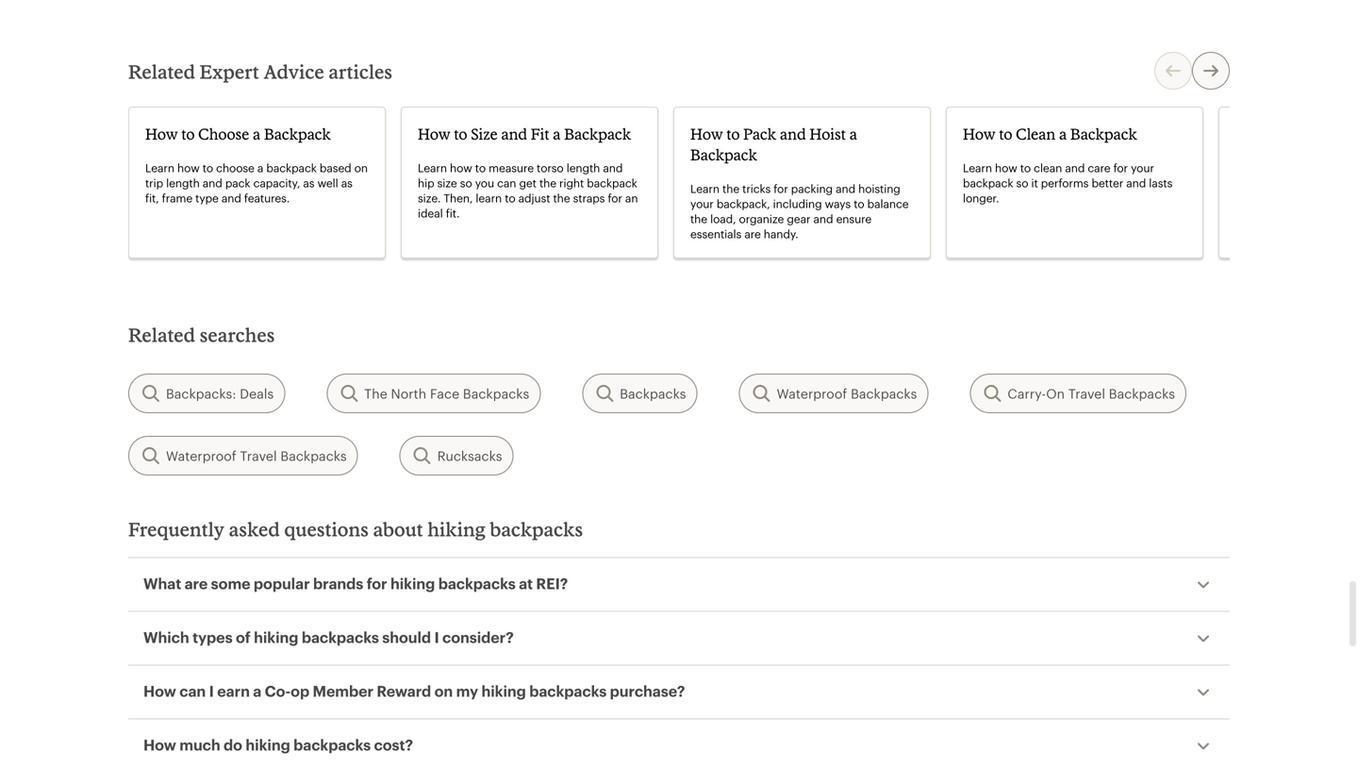 Task type: describe. For each thing, give the bounding box(es) containing it.
straps
[[573, 191, 605, 205]]

backpack,
[[717, 197, 770, 210]]

scroll left image
[[1162, 59, 1185, 82]]

waterproof for waterproof travel backpacks
[[166, 448, 237, 463]]

for inside learn the tricks for packing and hoisting your backpack, including ways to balance the load, organize gear and ensure essentials are handy.
[[774, 182, 788, 195]]

handy.
[[764, 227, 799, 241]]

searches
[[200, 324, 275, 346]]

and left lasts
[[1127, 176, 1146, 190]]

hiking up should
[[391, 575, 435, 592]]

related for related searches
[[128, 324, 195, 346]]

learn for how to pack and hoist a backpack
[[691, 182, 720, 195]]

and up ways
[[836, 182, 856, 195]]

consider?
[[443, 628, 514, 646]]

which types of hiking backpacks should i consider?
[[143, 628, 514, 646]]

rucksacks link
[[400, 436, 514, 475]]

balance
[[868, 197, 909, 210]]

how for clean
[[995, 161, 1018, 175]]

gear
[[787, 212, 811, 225]]

related searches
[[128, 324, 275, 346]]

north
[[391, 386, 427, 401]]

scroll right image
[[1200, 59, 1223, 82]]

length inside learn how to choose a backpack based on trip length and pack capacity, as well as fit, frame type and features.
[[166, 176, 200, 190]]

to right learn
[[505, 191, 516, 205]]

rucksacks
[[438, 448, 502, 463]]

co-
[[265, 682, 291, 700]]

choose
[[198, 125, 249, 143]]

how much do hiking backpacks cost? button
[[128, 719, 1230, 767]]

backpacks up "at"
[[490, 518, 583, 540]]

0 vertical spatial travel
[[1069, 386, 1106, 401]]

hiking right of
[[254, 628, 299, 646]]

1 as from the left
[[303, 176, 315, 190]]

size
[[471, 125, 498, 143]]

backpacks down member
[[294, 736, 371, 753]]

how for how to choose a backpack
[[145, 125, 178, 143]]

learn how to clean and care for your backpack so it performs better and lasts longer.
[[963, 161, 1173, 205]]

0 vertical spatial i
[[434, 628, 439, 646]]

learn for how to choose a backpack
[[145, 161, 174, 175]]

face
[[430, 386, 460, 401]]

how to clean a backpack
[[963, 125, 1138, 143]]

learn how to measure torso length and hip size so you can get the right backpack size. then, learn to adjust the straps for an ideal fit.
[[418, 161, 638, 220]]

the north face backpacks
[[364, 386, 530, 401]]

learn how to choose a backpack based on trip length and pack capacity, as well as fit, frame type and features.
[[145, 161, 368, 205]]

deals
[[240, 386, 274, 401]]

a inside learn how to choose a backpack based on trip length and pack capacity, as well as fit, frame type and features.
[[257, 161, 264, 175]]

waterproof travel backpacks link
[[128, 436, 358, 475]]

which types of hiking backpacks should i consider? button
[[128, 612, 1230, 665]]

of
[[236, 628, 251, 646]]

torso
[[537, 161, 564, 175]]

a inside dropdown button
[[253, 682, 262, 700]]

popular
[[254, 575, 310, 592]]

well
[[318, 176, 338, 190]]

you
[[475, 176, 494, 190]]

can inside dropdown button
[[179, 682, 206, 700]]

carry-on travel backpacks link
[[970, 374, 1187, 413]]

load,
[[711, 212, 736, 225]]

how for how to size and fit a backpack
[[418, 125, 451, 143]]

to left clean
[[999, 125, 1013, 143]]

rei?
[[536, 575, 568, 592]]

how to pack and hoist a backpack
[[691, 125, 858, 164]]

backpack inside learn how to choose a backpack based on trip length and pack capacity, as well as fit, frame type and features.
[[266, 161, 317, 175]]

and up type
[[203, 176, 222, 190]]

including
[[773, 197, 822, 210]]

the north face backpacks link
[[327, 374, 541, 413]]

should
[[382, 628, 431, 646]]

and up performs
[[1065, 161, 1085, 175]]

learn
[[476, 191, 502, 205]]

do
[[224, 736, 242, 753]]

frame
[[162, 191, 193, 205]]

and left fit
[[501, 125, 527, 143]]

questions
[[284, 518, 369, 540]]

a inside the how to pack and hoist a backpack
[[850, 125, 858, 143]]

learn the tricks for packing and hoisting your backpack, including ways to balance the load, organize gear and ensure essentials are handy.
[[691, 182, 909, 241]]

it
[[1032, 176, 1038, 190]]

on inside learn how to choose a backpack based on trip length and pack capacity, as well as fit, frame type and features.
[[354, 161, 368, 175]]

waterproof backpacks link
[[739, 374, 929, 413]]

the down right
[[553, 191, 570, 205]]

how much do hiking backpacks cost?
[[143, 736, 413, 753]]

better
[[1092, 176, 1124, 190]]

backpack up based
[[264, 125, 331, 143]]

advice
[[264, 60, 324, 83]]

how to size and fit a backpack
[[418, 125, 631, 143]]

type
[[195, 191, 219, 205]]

for inside learn how to clean and care for your backpack so it performs better and lasts longer.
[[1114, 161, 1128, 175]]

how for how can i earn a co-op member reward on my hiking backpacks purchase?
[[143, 682, 176, 700]]

at
[[519, 575, 533, 592]]

ways
[[825, 197, 851, 210]]

hoisting
[[859, 182, 901, 195]]

fit
[[531, 125, 550, 143]]

size
[[437, 176, 457, 190]]

waterproof for waterproof backpacks
[[777, 386, 847, 401]]

and down "pack"
[[222, 191, 241, 205]]

fit.
[[446, 206, 460, 220]]

to left choose
[[181, 125, 195, 143]]

much
[[179, 736, 220, 753]]

size.
[[418, 191, 441, 205]]

pack
[[744, 125, 777, 143]]

related expert advice articles
[[128, 60, 393, 83]]

are inside learn the tricks for packing and hoisting your backpack, including ways to balance the load, organize gear and ensure essentials are handy.
[[745, 227, 761, 241]]

trip
[[145, 176, 163, 190]]

the
[[364, 386, 387, 401]]

how can i earn a co-op member reward on my hiking backpacks purchase?
[[143, 682, 685, 700]]

carry-
[[1008, 386, 1046, 401]]

how for how much do hiking backpacks cost?
[[143, 736, 176, 753]]

for inside learn how to measure torso length and hip size so you can get the right backpack size. then, learn to adjust the straps for an ideal fit.
[[608, 191, 623, 205]]

hip
[[418, 176, 434, 190]]

2 as from the left
[[341, 176, 353, 190]]

frequently
[[128, 518, 225, 540]]

a right choose
[[253, 125, 261, 143]]



Task type: locate. For each thing, give the bounding box(es) containing it.
backpacks: deals
[[166, 386, 274, 401]]

0 horizontal spatial as
[[303, 176, 315, 190]]

length inside learn how to measure torso length and hip size so you can get the right backpack size. then, learn to adjust the straps for an ideal fit.
[[567, 161, 600, 175]]

and right pack
[[780, 125, 806, 143]]

essentials
[[691, 227, 742, 241]]

can down measure at the left of page
[[497, 176, 516, 190]]

the up essentials
[[691, 212, 708, 225]]

how left clean
[[963, 125, 996, 143]]

how up size at the left top
[[450, 161, 472, 175]]

choose
[[216, 161, 255, 175]]

performs
[[1041, 176, 1089, 190]]

and
[[501, 125, 527, 143], [780, 125, 806, 143], [603, 161, 623, 175], [1065, 161, 1085, 175], [203, 176, 222, 190], [1127, 176, 1146, 190], [836, 182, 856, 195], [222, 191, 241, 205], [814, 212, 834, 225]]

related for related expert advice articles
[[128, 60, 195, 83]]

3 how from the left
[[995, 161, 1018, 175]]

0 horizontal spatial can
[[179, 682, 206, 700]]

the up backpack,
[[723, 182, 740, 195]]

learn up load,
[[691, 182, 720, 195]]

on inside dropdown button
[[435, 682, 453, 700]]

so inside learn how to clean and care for your backpack so it performs better and lasts longer.
[[1017, 176, 1029, 190]]

as left the "well"
[[303, 176, 315, 190]]

1 how from the left
[[177, 161, 200, 175]]

to left the clean
[[1021, 161, 1031, 175]]

features.
[[244, 191, 290, 205]]

carry-on travel backpacks
[[1008, 386, 1176, 401]]

backpacks down brands
[[302, 628, 379, 646]]

how inside learn how to clean and care for your backpack so it performs better and lasts longer.
[[995, 161, 1018, 175]]

packing
[[791, 182, 833, 195]]

are down "organize"
[[745, 227, 761, 241]]

to inside the how to pack and hoist a backpack
[[727, 125, 740, 143]]

1 related from the top
[[128, 60, 195, 83]]

to inside learn the tricks for packing and hoisting your backpack, including ways to balance the load, organize gear and ensure essentials are handy.
[[854, 197, 865, 210]]

travel down deals
[[240, 448, 277, 463]]

based
[[320, 161, 352, 175]]

1 horizontal spatial as
[[341, 176, 353, 190]]

i left earn
[[209, 682, 214, 700]]

clean
[[1016, 125, 1056, 143]]

expert
[[200, 60, 259, 83]]

0 horizontal spatial travel
[[240, 448, 277, 463]]

2 how from the left
[[450, 161, 472, 175]]

a right clean
[[1059, 125, 1067, 143]]

hiking right about
[[428, 518, 486, 540]]

backpacks left "at"
[[438, 575, 516, 592]]

backpack inside learn how to clean and care for your backpack so it performs better and lasts longer.
[[963, 176, 1014, 190]]

0 horizontal spatial how
[[177, 161, 200, 175]]

care
[[1088, 161, 1111, 175]]

lasts
[[1149, 176, 1173, 190]]

backpack inside learn how to measure torso length and hip size so you can get the right backpack size. then, learn to adjust the straps for an ideal fit.
[[587, 176, 638, 190]]

to left the choose on the left top
[[203, 161, 213, 175]]

about
[[373, 518, 423, 540]]

0 vertical spatial waterproof
[[777, 386, 847, 401]]

1 horizontal spatial so
[[1017, 176, 1029, 190]]

i right should
[[434, 628, 439, 646]]

learn for how to clean a backpack
[[963, 161, 992, 175]]

so
[[460, 176, 472, 190], [1017, 176, 1029, 190]]

on right based
[[354, 161, 368, 175]]

1 horizontal spatial how
[[450, 161, 472, 175]]

1 vertical spatial are
[[185, 575, 208, 592]]

fit,
[[145, 191, 159, 205]]

which
[[143, 628, 189, 646]]

for
[[1114, 161, 1128, 175], [774, 182, 788, 195], [608, 191, 623, 205], [367, 575, 387, 592]]

backpack down pack
[[691, 146, 758, 164]]

hiking right my on the left bottom of page
[[482, 682, 526, 700]]

member
[[313, 682, 374, 700]]

how for how to pack and hoist a backpack
[[691, 125, 723, 143]]

learn inside learn the tricks for packing and hoisting your backpack, including ways to balance the load, organize gear and ensure essentials are handy.
[[691, 182, 720, 195]]

for up including
[[774, 182, 788, 195]]

articles
[[329, 60, 393, 83]]

length
[[567, 161, 600, 175], [166, 176, 200, 190]]

frequently asked questions about hiking backpacks
[[128, 518, 583, 540]]

and down ways
[[814, 212, 834, 225]]

length up right
[[567, 161, 600, 175]]

how up trip
[[145, 125, 178, 143]]

a right hoist
[[850, 125, 858, 143]]

can left earn
[[179, 682, 206, 700]]

to
[[181, 125, 195, 143], [454, 125, 467, 143], [727, 125, 740, 143], [999, 125, 1013, 143], [203, 161, 213, 175], [475, 161, 486, 175], [1021, 161, 1031, 175], [505, 191, 516, 205], [854, 197, 865, 210]]

0 vertical spatial length
[[567, 161, 600, 175]]

reward
[[377, 682, 431, 700]]

for left an on the top left of the page
[[608, 191, 623, 205]]

0 horizontal spatial are
[[185, 575, 208, 592]]

learn inside learn how to clean and care for your backpack so it performs better and lasts longer.
[[963, 161, 992, 175]]

on
[[1046, 386, 1065, 401]]

backpack up care
[[1071, 125, 1138, 143]]

your
[[1131, 161, 1155, 175], [691, 197, 714, 210]]

a left co-
[[253, 682, 262, 700]]

2 related from the top
[[128, 324, 195, 346]]

are inside dropdown button
[[185, 575, 208, 592]]

then,
[[444, 191, 473, 205]]

1 horizontal spatial backpack
[[587, 176, 638, 190]]

right
[[560, 176, 584, 190]]

to left pack
[[727, 125, 740, 143]]

get
[[519, 176, 537, 190]]

backpack up longer. in the top of the page
[[963, 176, 1014, 190]]

backpack
[[264, 125, 331, 143], [564, 125, 631, 143], [1071, 125, 1138, 143], [691, 146, 758, 164]]

brands
[[313, 575, 363, 592]]

learn up trip
[[145, 161, 174, 175]]

1 vertical spatial length
[[166, 176, 200, 190]]

the
[[540, 176, 557, 190], [723, 182, 740, 195], [553, 191, 570, 205], [691, 212, 708, 225]]

what are some popular brands for hiking backpacks at rei? button
[[128, 558, 1230, 611]]

so up then,
[[460, 176, 472, 190]]

waterproof backpacks
[[777, 386, 917, 401]]

longer.
[[963, 191, 1000, 205]]

travel right on
[[1069, 386, 1106, 401]]

how for size
[[450, 161, 472, 175]]

can
[[497, 176, 516, 190], [179, 682, 206, 700]]

how for how to clean a backpack
[[963, 125, 996, 143]]

how left "much"
[[143, 736, 176, 753]]

related
[[128, 60, 195, 83], [128, 324, 195, 346]]

how inside the how to pack and hoist a backpack
[[691, 125, 723, 143]]

op
[[291, 682, 310, 700]]

learn inside learn how to choose a backpack based on trip length and pack capacity, as well as fit, frame type and features.
[[145, 161, 174, 175]]

0 horizontal spatial i
[[209, 682, 214, 700]]

on left my on the left bottom of page
[[435, 682, 453, 700]]

backpack inside the how to pack and hoist a backpack
[[691, 146, 758, 164]]

0 vertical spatial can
[[497, 176, 516, 190]]

1 vertical spatial your
[[691, 197, 714, 210]]

backpacks:
[[166, 386, 236, 401]]

to up 'ensure'
[[854, 197, 865, 210]]

0 horizontal spatial waterproof
[[166, 448, 237, 463]]

an
[[625, 191, 638, 205]]

for up better
[[1114, 161, 1128, 175]]

0 horizontal spatial so
[[460, 176, 472, 190]]

1 horizontal spatial can
[[497, 176, 516, 190]]

backpacks left purchase?
[[529, 682, 607, 700]]

length up frame
[[166, 176, 200, 190]]

1 horizontal spatial i
[[434, 628, 439, 646]]

adjust
[[519, 191, 550, 205]]

learn for how to size and fit a backpack
[[418, 161, 447, 175]]

how inside learn how to choose a backpack based on trip length and pack capacity, as well as fit, frame type and features.
[[177, 161, 200, 175]]

to left the size
[[454, 125, 467, 143]]

capacity,
[[253, 176, 300, 190]]

backpack up capacity, at top
[[266, 161, 317, 175]]

how up hip
[[418, 125, 451, 143]]

how left pack
[[691, 125, 723, 143]]

so for clean
[[1017, 176, 1029, 190]]

backpack up right
[[564, 125, 631, 143]]

and inside learn how to measure torso length and hip size so you can get the right backpack size. then, learn to adjust the straps for an ideal fit.
[[603, 161, 623, 175]]

1 vertical spatial i
[[209, 682, 214, 700]]

are right what on the left of page
[[185, 575, 208, 592]]

backpacks: deals link
[[128, 374, 285, 413]]

can inside learn how to measure torso length and hip size so you can get the right backpack size. then, learn to adjust the straps for an ideal fit.
[[497, 176, 516, 190]]

how inside learn how to measure torso length and hip size so you can get the right backpack size. then, learn to adjust the straps for an ideal fit.
[[450, 161, 472, 175]]

how for choose
[[177, 161, 200, 175]]

purchase?
[[610, 682, 685, 700]]

some
[[211, 575, 250, 592]]

1 vertical spatial can
[[179, 682, 206, 700]]

learn up hip
[[418, 161, 447, 175]]

are
[[745, 227, 761, 241], [185, 575, 208, 592]]

0 vertical spatial related
[[128, 60, 195, 83]]

1 horizontal spatial on
[[435, 682, 453, 700]]

earn
[[217, 682, 250, 700]]

0 vertical spatial on
[[354, 161, 368, 175]]

for inside dropdown button
[[367, 575, 387, 592]]

how
[[145, 125, 178, 143], [418, 125, 451, 143], [691, 125, 723, 143], [963, 125, 996, 143], [143, 682, 176, 700], [143, 736, 176, 753]]

my
[[456, 682, 478, 700]]

1 horizontal spatial waterproof
[[777, 386, 847, 401]]

1 vertical spatial waterproof
[[166, 448, 237, 463]]

a right fit
[[553, 125, 561, 143]]

2 so from the left
[[1017, 176, 1029, 190]]

backpacks
[[490, 518, 583, 540], [438, 575, 516, 592], [302, 628, 379, 646], [529, 682, 607, 700], [294, 736, 371, 753]]

how can i earn a co-op member reward on my hiking backpacks purchase? button
[[128, 666, 1230, 719]]

waterproof travel backpacks
[[166, 448, 347, 463]]

to inside learn how to choose a backpack based on trip length and pack capacity, as well as fit, frame type and features.
[[203, 161, 213, 175]]

0 horizontal spatial your
[[691, 197, 714, 210]]

for right brands
[[367, 575, 387, 592]]

1 so from the left
[[460, 176, 472, 190]]

related up backpacks:
[[128, 324, 195, 346]]

your inside learn how to clean and care for your backpack so it performs better and lasts longer.
[[1131, 161, 1155, 175]]

your for how to pack and hoist a backpack
[[691, 197, 714, 210]]

as down based
[[341, 176, 353, 190]]

ensure
[[836, 212, 872, 225]]

your for how to clean a backpack
[[1131, 161, 1155, 175]]

what
[[143, 575, 181, 592]]

0 vertical spatial are
[[745, 227, 761, 241]]

1 vertical spatial related
[[128, 324, 195, 346]]

the down torso
[[540, 176, 557, 190]]

2 horizontal spatial backpack
[[963, 176, 1014, 190]]

1 horizontal spatial length
[[567, 161, 600, 175]]

ideal
[[418, 206, 443, 220]]

a up capacity, at top
[[257, 161, 264, 175]]

0 horizontal spatial on
[[354, 161, 368, 175]]

backpacks link
[[582, 374, 698, 413]]

1 vertical spatial travel
[[240, 448, 277, 463]]

learn up longer. in the top of the page
[[963, 161, 992, 175]]

travel
[[1069, 386, 1106, 401], [240, 448, 277, 463]]

learn inside learn how to measure torso length and hip size so you can get the right backpack size. then, learn to adjust the straps for an ideal fit.
[[418, 161, 447, 175]]

waterproof
[[777, 386, 847, 401], [166, 448, 237, 463]]

1 horizontal spatial are
[[745, 227, 761, 241]]

clean
[[1034, 161, 1063, 175]]

related left expert
[[128, 60, 195, 83]]

so for size
[[460, 176, 472, 190]]

0 horizontal spatial backpack
[[266, 161, 317, 175]]

1 horizontal spatial your
[[1131, 161, 1155, 175]]

measure
[[489, 161, 534, 175]]

hiking right do
[[246, 736, 290, 753]]

how down which
[[143, 682, 176, 700]]

hiking
[[428, 518, 486, 540], [391, 575, 435, 592], [254, 628, 299, 646], [482, 682, 526, 700], [246, 736, 290, 753]]

so left it
[[1017, 176, 1029, 190]]

your up load,
[[691, 197, 714, 210]]

to up you
[[475, 161, 486, 175]]

and inside the how to pack and hoist a backpack
[[780, 125, 806, 143]]

backpack up an on the top left of the page
[[587, 176, 638, 190]]

how up longer. in the top of the page
[[995, 161, 1018, 175]]

0 vertical spatial your
[[1131, 161, 1155, 175]]

to inside learn how to clean and care for your backpack so it performs better and lasts longer.
[[1021, 161, 1031, 175]]

on
[[354, 161, 368, 175], [435, 682, 453, 700]]

organize
[[739, 212, 784, 225]]

2 horizontal spatial how
[[995, 161, 1018, 175]]

pack
[[225, 176, 251, 190]]

your inside learn the tricks for packing and hoisting your backpack, including ways to balance the load, organize gear and ensure essentials are handy.
[[691, 197, 714, 210]]

asked
[[229, 518, 280, 540]]

and up straps
[[603, 161, 623, 175]]

how up frame
[[177, 161, 200, 175]]

your up lasts
[[1131, 161, 1155, 175]]

1 vertical spatial on
[[435, 682, 453, 700]]

so inside learn how to measure torso length and hip size so you can get the right backpack size. then, learn to adjust the straps for an ideal fit.
[[460, 176, 472, 190]]

tricks
[[743, 182, 771, 195]]

1 horizontal spatial travel
[[1069, 386, 1106, 401]]

0 horizontal spatial length
[[166, 176, 200, 190]]

hoist
[[810, 125, 846, 143]]



Task type: vqa. For each thing, say whether or not it's contained in the screenshot.
Difficult
no



